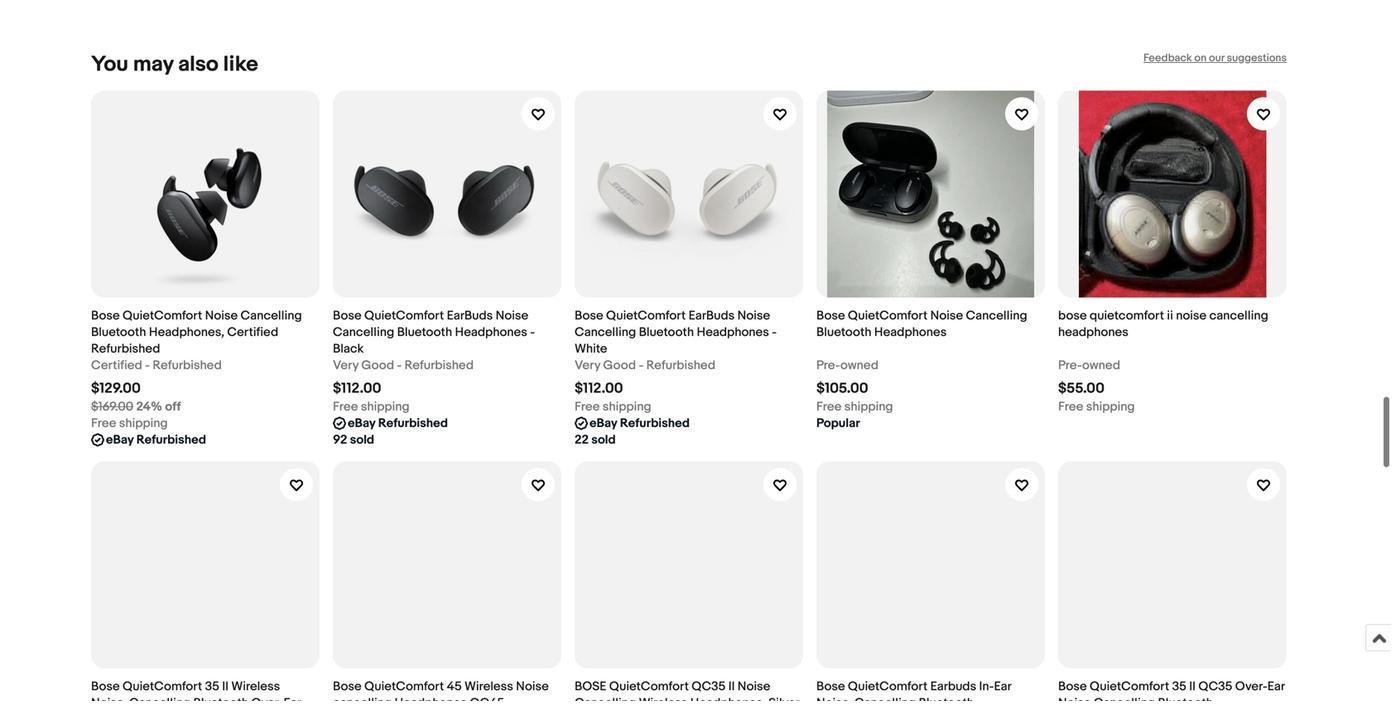Task type: locate. For each thing, give the bounding box(es) containing it.
2 horizontal spatial free shipping text field
[[1058, 399, 1135, 415]]

quietcomfort for bose quietcomfort earbuds noise cancelling bluetooth headphones - white very good - refurbished $112.00 free shipping
[[606, 308, 686, 323]]

ebay up 22 sold
[[590, 416, 617, 431]]

quietcomfort for bose quietcomfort earbuds in-ear noise-cancelling bluetoot
[[848, 679, 928, 694]]

0 horizontal spatial qc35
[[692, 679, 726, 694]]

1 $112.00 from the left
[[333, 380, 381, 397]]

2 horizontal spatial ii
[[1189, 679, 1196, 694]]

ebay refurbished text field up 92 sold
[[348, 415, 448, 432]]

free inside bose quietcomfort earbuds noise cancelling bluetooth headphones - white very good - refurbished $112.00 free shipping
[[575, 400, 600, 414]]

2 very from the left
[[575, 358, 600, 373]]

pre-owned text field up $55.00
[[1058, 357, 1120, 374]]

bose
[[91, 308, 120, 323], [333, 308, 362, 323], [575, 308, 603, 323], [816, 308, 845, 323], [91, 679, 120, 694], [333, 679, 362, 694], [816, 679, 845, 694], [1058, 679, 1087, 694]]

bose inside bose quietcomfort earbuds noise cancelling bluetooth headphones - black very good - refurbished $112.00 free shipping
[[333, 308, 362, 323]]

noise inside 'bose quietcomfort 45 wireless noise cancelling headphones qc4'
[[516, 679, 549, 694]]

1 vertical spatial over-
[[251, 696, 284, 701]]

pre- up $55.00 text field
[[1058, 358, 1082, 373]]

ii inside 'bose quietcomfort 35 ii qc35 over-ear noise cancelling bluetoot'
[[1189, 679, 1196, 694]]

35 inside bose quietcomfort 35 ii wireless noise-cancelling bluetooth over-ea
[[205, 679, 219, 694]]

1 horizontal spatial free shipping text field
[[816, 399, 893, 415]]

headphones inside bose quietcomfort noise cancelling bluetooth headphones
[[874, 325, 947, 340]]

earbuds inside bose quietcomfort earbuds noise cancelling bluetooth headphones - white very good - refurbished $112.00 free shipping
[[689, 308, 735, 323]]

good inside bose quietcomfort earbuds noise cancelling bluetooth headphones - black very good - refurbished $112.00 free shipping
[[361, 358, 394, 373]]

qc35
[[692, 679, 726, 694], [1198, 679, 1232, 694]]

1 horizontal spatial headphones,
[[690, 696, 766, 701]]

bose inside 'bose quietcomfort 35 ii qc35 over-ear noise cancelling bluetoot'
[[1058, 679, 1087, 694]]

1 vertical spatial headphones,
[[690, 696, 766, 701]]

ebay refurbished for bose quietcomfort earbuds noise cancelling bluetooth headphones - white very good - refurbished $112.00 free shipping
[[590, 416, 690, 431]]

good down white
[[603, 358, 636, 373]]

eBay Refurbished text field
[[348, 415, 448, 432], [590, 415, 690, 432], [106, 432, 206, 448]]

0 horizontal spatial pre-
[[816, 358, 840, 373]]

1 horizontal spatial wireless
[[465, 679, 513, 694]]

pre-owned text field up $105.00
[[816, 357, 879, 374]]

2 good from the left
[[603, 358, 636, 373]]

ebay refurbished up 92 sold text box
[[348, 416, 448, 431]]

sold right 22
[[591, 433, 616, 448]]

1 horizontal spatial ebay
[[348, 416, 375, 431]]

0 horizontal spatial sold
[[350, 433, 374, 448]]

1 horizontal spatial free shipping text field
[[575, 399, 651, 415]]

free shipping text field down $55.00
[[1058, 399, 1135, 415]]

ebay
[[348, 416, 375, 431], [590, 416, 617, 431], [106, 433, 134, 448]]

earbuds
[[447, 308, 493, 323], [689, 308, 735, 323]]

very inside bose quietcomfort earbuds noise cancelling bluetooth headphones - black very good - refurbished $112.00 free shipping
[[333, 358, 359, 373]]

1 horizontal spatial good
[[603, 358, 636, 373]]

1 horizontal spatial sold
[[591, 433, 616, 448]]

1 ear from the left
[[994, 679, 1011, 694]]

free down $55.00 text field
[[1058, 400, 1083, 414]]

refurbished inside bose quietcomfort earbuds noise cancelling bluetooth headphones - black very good - refurbished $112.00 free shipping
[[405, 358, 474, 373]]

1 horizontal spatial qc35
[[1198, 679, 1232, 694]]

0 horizontal spatial very
[[333, 358, 359, 373]]

shipping down very good - refurbished text box
[[361, 400, 410, 414]]

bose inside 'bose quietcomfort 45 wireless noise cancelling headphones qc4'
[[333, 679, 362, 694]]

free up 22
[[575, 400, 600, 414]]

pre-owned text field for $105.00
[[816, 357, 879, 374]]

1 qc35 from the left
[[692, 679, 726, 694]]

92
[[333, 433, 347, 448]]

noise- inside bose quietcomfort 35 ii wireless noise-cancelling bluetooth over-ea
[[91, 696, 129, 701]]

1 noise- from the left
[[91, 696, 129, 701]]

3 ii from the left
[[1189, 679, 1196, 694]]

0 horizontal spatial good
[[361, 358, 394, 373]]

$112.00 inside bose quietcomfort earbuds noise cancelling bluetooth headphones - white very good - refurbished $112.00 free shipping
[[575, 380, 623, 397]]

$112.00 text field for bose quietcomfort earbuds noise cancelling bluetooth headphones - black very good - refurbished $112.00 free shipping
[[333, 380, 381, 397]]

shipping
[[361, 400, 410, 414], [603, 400, 651, 414], [844, 400, 893, 414], [1086, 400, 1135, 414], [119, 416, 168, 431]]

sold inside text box
[[350, 433, 374, 448]]

bluetooth inside bose quietcomfort noise cancelling bluetooth headphones, certified refurbished certified - refurbished $129.00 $169.00 24% off free shipping
[[91, 325, 146, 340]]

good down black
[[361, 358, 394, 373]]

feedback on our suggestions
[[1143, 52, 1287, 65]]

bose inside bose quietcomfort noise cancelling bluetooth headphones
[[816, 308, 845, 323]]

owned up $55.00 text field
[[1082, 358, 1120, 373]]

0 horizontal spatial ebay refurbished text field
[[106, 432, 206, 448]]

bose inside bose quietcomfort earbuds noise cancelling bluetooth headphones - white very good - refurbished $112.00 free shipping
[[575, 308, 603, 323]]

1 vertical spatial cancelling
[[333, 696, 392, 701]]

very down white
[[575, 358, 600, 373]]

0 horizontal spatial headphones,
[[149, 325, 224, 340]]

cancelling inside bose quietcomfort ii noise cancelling headphones
[[1209, 308, 1268, 323]]

1 sold from the left
[[350, 433, 374, 448]]

good inside bose quietcomfort earbuds noise cancelling bluetooth headphones - white very good - refurbished $112.00 free shipping
[[603, 358, 636, 373]]

over- inside 'bose quietcomfort 35 ii qc35 over-ear noise cancelling bluetoot'
[[1235, 679, 1267, 694]]

2 horizontal spatial ebay refurbished
[[590, 416, 690, 431]]

35 inside 'bose quietcomfort 35 ii qc35 over-ear noise cancelling bluetoot'
[[1172, 679, 1187, 694]]

shipping down $105.00
[[844, 400, 893, 414]]

quietcomfort for bose quietcomfort 35 ii qc35 over-ear noise cancelling bluetoot
[[1090, 679, 1169, 694]]

refurbished
[[91, 342, 160, 357], [153, 358, 222, 373], [405, 358, 474, 373], [646, 358, 715, 373], [378, 416, 448, 431], [620, 416, 690, 431], [136, 433, 206, 448]]

quietcomfort inside bose quietcomfort earbuds noise cancelling bluetooth headphones - white very good - refurbished $112.00 free shipping
[[606, 308, 686, 323]]

0 horizontal spatial earbuds
[[447, 308, 493, 323]]

sold inside text field
[[591, 433, 616, 448]]

ebay refurbished down 24%
[[106, 433, 206, 448]]

$55.00
[[1058, 380, 1105, 397]]

Pre-owned text field
[[816, 357, 879, 374], [1058, 357, 1120, 374]]

2 free shipping text field from the left
[[575, 399, 651, 415]]

0 horizontal spatial pre-owned text field
[[816, 357, 879, 374]]

free shipping text field up 22 sold
[[575, 399, 651, 415]]

cancelling
[[1209, 308, 1268, 323], [333, 696, 392, 701]]

bluetooth
[[91, 325, 146, 340], [397, 325, 452, 340], [639, 325, 694, 340], [816, 325, 872, 340], [193, 696, 249, 701]]

1 35 from the left
[[205, 679, 219, 694]]

0 vertical spatial certified
[[227, 325, 278, 340]]

bose for bose quietcomfort noise cancelling bluetooth headphones, certified refurbished certified - refurbished $129.00 $169.00 24% off free shipping
[[91, 308, 120, 323]]

0 horizontal spatial ii
[[222, 679, 229, 694]]

0 vertical spatial headphones,
[[149, 325, 224, 340]]

free down $169.00
[[91, 416, 116, 431]]

35 for wireless
[[205, 679, 219, 694]]

pre- up $105.00
[[816, 358, 840, 373]]

bose inside bose quietcomfort noise cancelling bluetooth headphones, certified refurbished certified - refurbished $129.00 $169.00 24% off free shipping
[[91, 308, 120, 323]]

shipping down $55.00
[[1086, 400, 1135, 414]]

wireless inside bose quietcomfort 35 ii wireless noise-cancelling bluetooth over-ea
[[231, 679, 280, 694]]

1 owned from the left
[[840, 358, 879, 373]]

22 sold text field
[[575, 432, 616, 448]]

$112.00 text field down white
[[575, 380, 623, 397]]

off
[[165, 400, 181, 414]]

2 horizontal spatial ebay
[[590, 416, 617, 431]]

1 ii from the left
[[222, 679, 229, 694]]

$112.00 for bose quietcomfort earbuds noise cancelling bluetooth headphones - white very good - refurbished $112.00 free shipping
[[575, 380, 623, 397]]

bose inside bose quietcomfort earbuds in-ear noise-cancelling bluetoot
[[816, 679, 845, 694]]

over-
[[1235, 679, 1267, 694], [251, 696, 284, 701]]

2 qc35 from the left
[[1198, 679, 1232, 694]]

free up popular text field
[[816, 400, 842, 414]]

free up 92
[[333, 400, 358, 414]]

cancelling inside bose quietcomfort earbuds noise cancelling bluetooth headphones - black very good - refurbished $112.00 free shipping
[[333, 325, 394, 340]]

owned inside pre-owned $105.00 free shipping popular
[[840, 358, 879, 373]]

1 vertical spatial certified
[[91, 358, 142, 373]]

ebay up 92 sold text box
[[348, 416, 375, 431]]

22 sold
[[575, 433, 616, 448]]

wireless inside 'bose quietcomfort 45 wireless noise cancelling headphones qc4'
[[465, 679, 513, 694]]

2 sold from the left
[[591, 433, 616, 448]]

1 horizontal spatial ii
[[728, 679, 735, 694]]

free inside bose quietcomfort noise cancelling bluetooth headphones, certified refurbished certified - refurbished $129.00 $169.00 24% off free shipping
[[91, 416, 116, 431]]

1 horizontal spatial 35
[[1172, 679, 1187, 694]]

pre- for $105.00
[[816, 358, 840, 373]]

22
[[575, 433, 589, 448]]

list
[[91, 77, 1300, 701]]

$129.00
[[91, 380, 141, 397]]

1 horizontal spatial ebay refurbished
[[348, 416, 448, 431]]

quietcomfort inside 'bose quietcomfort 45 wireless noise cancelling headphones qc4'
[[364, 679, 444, 694]]

quietcomfort inside bose quietcomfort earbuds in-ear noise-cancelling bluetoot
[[848, 679, 928, 694]]

ii for wireless
[[222, 679, 229, 694]]

headphones, left silver at the right bottom of page
[[690, 696, 766, 701]]

2 horizontal spatial wireless
[[639, 696, 688, 701]]

quietcomfort for bose quietcomfort earbuds noise cancelling bluetooth headphones - black very good - refurbished $112.00 free shipping
[[364, 308, 444, 323]]

1 horizontal spatial noise-
[[816, 696, 855, 701]]

quietcomfort inside bose quietcomfort qc35 ii noise cancelling wireless headphones, silver
[[609, 679, 689, 694]]

0 horizontal spatial cancelling
[[333, 696, 392, 701]]

bluetooth inside bose quietcomfort 35 ii wireless noise-cancelling bluetooth over-ea
[[193, 696, 249, 701]]

quietcomfort inside 'bose quietcomfort 35 ii qc35 over-ear noise cancelling bluetoot'
[[1090, 679, 1169, 694]]

1 horizontal spatial owned
[[1082, 358, 1120, 373]]

noise- for bose quietcomfort 35 ii wireless noise-cancelling bluetooth over-ea
[[91, 696, 129, 701]]

sold
[[350, 433, 374, 448], [591, 433, 616, 448]]

certified
[[227, 325, 278, 340], [91, 358, 142, 373]]

noise-
[[91, 696, 129, 701], [816, 696, 855, 701]]

0 horizontal spatial free shipping text field
[[333, 399, 410, 415]]

very inside bose quietcomfort earbuds noise cancelling bluetooth headphones - white very good - refurbished $112.00 free shipping
[[575, 358, 600, 373]]

0 horizontal spatial over-
[[251, 696, 284, 701]]

quietcomfort
[[123, 308, 202, 323], [364, 308, 444, 323], [606, 308, 686, 323], [848, 308, 928, 323], [123, 679, 202, 694], [364, 679, 444, 694], [609, 679, 689, 694], [848, 679, 928, 694], [1090, 679, 1169, 694]]

1 horizontal spatial ebay refurbished text field
[[348, 415, 448, 432]]

bose quietcomfort 35 ii qc35 over-ear noise cancelling bluetoot
[[1058, 679, 1285, 701]]

quietcomfort inside bose quietcomfort noise cancelling bluetooth headphones
[[848, 308, 928, 323]]

bose quietcomfort 35 ii wireless noise-cancelling bluetooth over-ea
[[91, 679, 301, 701]]

quietcomfort inside bose quietcomfort noise cancelling bluetooth headphones, certified refurbished certified - refurbished $129.00 $169.00 24% off free shipping
[[123, 308, 202, 323]]

bose quietcomfort earbuds in-ear noise-cancelling bluetoot
[[816, 679, 1011, 701]]

noise
[[205, 308, 238, 323], [496, 308, 528, 323], [737, 308, 770, 323], [930, 308, 963, 323], [516, 679, 549, 694], [738, 679, 770, 694], [1058, 696, 1091, 701]]

bose for bose quietcomfort 45 wireless noise cancelling headphones qc4
[[333, 679, 362, 694]]

noise inside bose quietcomfort noise cancelling bluetooth headphones, certified refurbished certified - refurbished $129.00 $169.00 24% off free shipping
[[205, 308, 238, 323]]

headphones inside 'bose quietcomfort 45 wireless noise cancelling headphones qc4'
[[395, 696, 467, 701]]

very down black
[[333, 358, 359, 373]]

quietcomfort for bose quietcomfort noise cancelling bluetooth headphones
[[848, 308, 928, 323]]

wireless
[[231, 679, 280, 694], [465, 679, 513, 694], [639, 696, 688, 701]]

black
[[333, 342, 364, 357]]

ebay refurbished text field down 24%
[[106, 432, 206, 448]]

pre- inside pre-owned $55.00 free shipping
[[1058, 358, 1082, 373]]

cancelling inside bose quietcomfort noise cancelling bluetooth headphones, certified refurbished certified - refurbished $129.00 $169.00 24% off free shipping
[[241, 308, 302, 323]]

ebay refurbished up 22 sold
[[590, 416, 690, 431]]

1 very from the left
[[333, 358, 359, 373]]

ear
[[994, 679, 1011, 694], [1267, 679, 1285, 694]]

0 horizontal spatial ebay
[[106, 433, 134, 448]]

free shipping text field down $169.00
[[91, 415, 168, 432]]

0 horizontal spatial $112.00 text field
[[333, 380, 381, 397]]

cancelling
[[241, 308, 302, 323], [966, 308, 1027, 323], [333, 325, 394, 340], [575, 325, 636, 340], [129, 696, 191, 701], [575, 696, 636, 701], [855, 696, 916, 701], [1094, 696, 1155, 701]]

shipping inside bose quietcomfort earbuds noise cancelling bluetooth headphones - black very good - refurbished $112.00 free shipping
[[361, 400, 410, 414]]

2 pre- from the left
[[1058, 358, 1082, 373]]

1 horizontal spatial ear
[[1267, 679, 1285, 694]]

quietcomfort inside bose quietcomfort earbuds noise cancelling bluetooth headphones - black very good - refurbished $112.00 free shipping
[[364, 308, 444, 323]]

headphones inside bose quietcomfort earbuds noise cancelling bluetooth headphones - white very good - refurbished $112.00 free shipping
[[697, 325, 769, 340]]

headphones inside bose quietcomfort earbuds noise cancelling bluetooth headphones - black very good - refurbished $112.00 free shipping
[[455, 325, 527, 340]]

very for bose quietcomfort earbuds noise cancelling bluetooth headphones - black very good - refurbished $112.00 free shipping
[[333, 358, 359, 373]]

0 horizontal spatial wireless
[[231, 679, 280, 694]]

2 pre-owned text field from the left
[[1058, 357, 1120, 374]]

bose for bose quietcomfort earbuds noise cancelling bluetooth headphones - white very good - refurbished $112.00 free shipping
[[575, 308, 603, 323]]

1 horizontal spatial $112.00
[[575, 380, 623, 397]]

$112.00 inside bose quietcomfort earbuds noise cancelling bluetooth headphones - black very good - refurbished $112.00 free shipping
[[333, 380, 381, 397]]

0 horizontal spatial noise-
[[91, 696, 129, 701]]

0 vertical spatial over-
[[1235, 679, 1267, 694]]

quietcomfort for bose quietcomfort qc35 ii noise cancelling wireless headphones, silver
[[609, 679, 689, 694]]

free shipping text field for bose quietcomfort earbuds noise cancelling bluetooth headphones - black very good - refurbished $112.00 free shipping
[[333, 399, 410, 415]]

bose quietcomfort 45 wireless noise cancelling headphones qc4
[[333, 679, 549, 701]]

$169.00
[[91, 400, 133, 414]]

1 horizontal spatial cancelling
[[1209, 308, 1268, 323]]

1 pre-owned text field from the left
[[816, 357, 879, 374]]

good for bose quietcomfort earbuds noise cancelling bluetooth headphones - black very good - refurbished $112.00 free shipping
[[361, 358, 394, 373]]

noise- inside bose quietcomfort earbuds in-ear noise-cancelling bluetoot
[[816, 696, 855, 701]]

35
[[205, 679, 219, 694], [1172, 679, 1187, 694]]

pre-
[[816, 358, 840, 373], [1058, 358, 1082, 373]]

free shipping text field down $105.00
[[816, 399, 893, 415]]

0 horizontal spatial 35
[[205, 679, 219, 694]]

$112.00 text field down black
[[333, 380, 381, 397]]

shipping inside bose quietcomfort earbuds noise cancelling bluetooth headphones - white very good - refurbished $112.00 free shipping
[[603, 400, 651, 414]]

Free shipping text field
[[333, 399, 410, 415], [575, 399, 651, 415]]

cancelling inside 'bose quietcomfort 35 ii qc35 over-ear noise cancelling bluetoot'
[[1094, 696, 1155, 701]]

headphones, inside bose quietcomfort qc35 ii noise cancelling wireless headphones, silver
[[690, 696, 766, 701]]

ebay down $169.00
[[106, 433, 134, 448]]

very
[[333, 358, 359, 373], [575, 358, 600, 373]]

2 $112.00 text field from the left
[[575, 380, 623, 397]]

owned
[[840, 358, 879, 373], [1082, 358, 1120, 373]]

pre-owned $55.00 free shipping
[[1058, 358, 1135, 414]]

ii
[[222, 679, 229, 694], [728, 679, 735, 694], [1189, 679, 1196, 694]]

noise inside bose quietcomfort qc35 ii noise cancelling wireless headphones, silver
[[738, 679, 770, 694]]

Very Good - Refurbished text field
[[575, 357, 715, 374]]

1 horizontal spatial very
[[575, 358, 600, 373]]

ebay refurbished
[[348, 416, 448, 431], [590, 416, 690, 431], [106, 433, 206, 448]]

1 horizontal spatial over-
[[1235, 679, 1267, 694]]

good
[[361, 358, 394, 373], [603, 358, 636, 373]]

1 pre- from the left
[[816, 358, 840, 373]]

pre- inside pre-owned $105.00 free shipping popular
[[816, 358, 840, 373]]

$112.00 text field for bose quietcomfort earbuds noise cancelling bluetooth headphones - white very good - refurbished $112.00 free shipping
[[575, 380, 623, 397]]

$105.00 text field
[[816, 380, 868, 397]]

2 noise- from the left
[[816, 696, 855, 701]]

ii inside bose quietcomfort 35 ii wireless noise-cancelling bluetooth over-ea
[[222, 679, 229, 694]]

shipping down 24%
[[119, 416, 168, 431]]

on
[[1194, 52, 1207, 65]]

headphones
[[1058, 325, 1129, 340]]

$112.00 down white
[[575, 380, 623, 397]]

bose inside bose quietcomfort 35 ii wireless noise-cancelling bluetooth over-ea
[[91, 679, 120, 694]]

bose quietcomfort earbuds noise cancelling bluetooth headphones - black very good - refurbished $112.00 free shipping
[[333, 308, 535, 414]]

may
[[133, 52, 173, 77]]

1 free shipping text field from the left
[[333, 399, 410, 415]]

1 $112.00 text field from the left
[[333, 380, 381, 397]]

1 horizontal spatial pre-
[[1058, 358, 1082, 373]]

bose quietcomfort 35 ii wireless noise-cancelling bluetooth over-ea link
[[91, 462, 320, 701]]

$112.00 down black
[[333, 380, 381, 397]]

owned inside pre-owned $55.00 free shipping
[[1082, 358, 1120, 373]]

bose for bose quietcomfort 35 ii qc35 over-ear noise cancelling bluetoot
[[1058, 679, 1087, 694]]

1 horizontal spatial $112.00 text field
[[575, 380, 623, 397]]

1 horizontal spatial earbuds
[[689, 308, 735, 323]]

free shipping text field up 92 sold text box
[[333, 399, 410, 415]]

0 horizontal spatial ear
[[994, 679, 1011, 694]]

2 $112.00 from the left
[[575, 380, 623, 397]]

bose quietcomfort 35 ii qc35 over-ear noise cancelling bluetoot link
[[1058, 462, 1287, 701]]

2 owned from the left
[[1082, 358, 1120, 373]]

$112.00 text field
[[333, 380, 381, 397], [575, 380, 623, 397]]

2 35 from the left
[[1172, 679, 1187, 694]]

2 horizontal spatial ebay refurbished text field
[[590, 415, 690, 432]]

bose quietcomfort noise cancelling bluetooth headphones
[[816, 308, 1027, 340]]

free
[[333, 400, 358, 414], [575, 400, 600, 414], [816, 400, 842, 414], [1058, 400, 1083, 414], [91, 416, 116, 431]]

headphones,
[[149, 325, 224, 340], [690, 696, 766, 701]]

bose quietcomfort qc35 ii noise cancelling wireless headphones, silver link
[[575, 462, 803, 701]]

0 horizontal spatial $112.00
[[333, 380, 381, 397]]

-
[[530, 325, 535, 340], [772, 325, 777, 340], [145, 358, 150, 373], [397, 358, 402, 373], [639, 358, 644, 373]]

headphones
[[455, 325, 527, 340], [697, 325, 769, 340], [874, 325, 947, 340], [395, 696, 467, 701]]

2 earbuds from the left
[[689, 308, 735, 323]]

suggestions
[[1227, 52, 1287, 65]]

headphones, up certified - refurbished 'text field'
[[149, 325, 224, 340]]

2 ear from the left
[[1267, 679, 1285, 694]]

2 ii from the left
[[728, 679, 735, 694]]

owned up $105.00 text field
[[840, 358, 879, 373]]

ebay refurbished text field for bose quietcomfort earbuds noise cancelling bluetooth headphones - black very good - refurbished $112.00 free shipping
[[348, 415, 448, 432]]

ear inside 'bose quietcomfort 35 ii qc35 over-ear noise cancelling bluetoot'
[[1267, 679, 1285, 694]]

$112.00
[[333, 380, 381, 397], [575, 380, 623, 397]]

0 horizontal spatial ebay refurbished
[[106, 433, 206, 448]]

shipping down very good - refurbished text field
[[603, 400, 651, 414]]

Free shipping text field
[[816, 399, 893, 415], [1058, 399, 1135, 415], [91, 415, 168, 432]]

1 horizontal spatial pre-owned text field
[[1058, 357, 1120, 374]]

earbuds inside bose quietcomfort earbuds noise cancelling bluetooth headphones - black very good - refurbished $112.00 free shipping
[[447, 308, 493, 323]]

bose quietcomfort qc35 ii noise cancelling wireless headphones, silver
[[575, 679, 800, 701]]

sold right 92
[[350, 433, 374, 448]]

ii inside bose quietcomfort qc35 ii noise cancelling wireless headphones, silver
[[728, 679, 735, 694]]

0 horizontal spatial owned
[[840, 358, 879, 373]]

quietcomfort inside bose quietcomfort 35 ii wireless noise-cancelling bluetooth over-ea
[[123, 679, 202, 694]]

free shipping text field for $105.00
[[816, 399, 893, 415]]

0 horizontal spatial certified
[[91, 358, 142, 373]]

1 good from the left
[[361, 358, 394, 373]]

ebay refurbished text field up 22 sold
[[590, 415, 690, 432]]

bluetooth inside bose quietcomfort earbuds noise cancelling bluetooth headphones - black very good - refurbished $112.00 free shipping
[[397, 325, 452, 340]]

free inside bose quietcomfort earbuds noise cancelling bluetooth headphones - black very good - refurbished $112.00 free shipping
[[333, 400, 358, 414]]

1 earbuds from the left
[[447, 308, 493, 323]]

0 vertical spatial cancelling
[[1209, 308, 1268, 323]]

Popular text field
[[816, 415, 860, 432]]



Task type: vqa. For each thing, say whether or not it's contained in the screenshot.
Bluetooth inside bose quietcomfort noise cancelling bluetooth headphones
yes



Task type: describe. For each thing, give the bounding box(es) containing it.
also
[[178, 52, 219, 77]]

bose for bose quietcomfort 35 ii wireless noise-cancelling bluetooth over-ea
[[91, 679, 120, 694]]

ii
[[1167, 308, 1173, 323]]

very for bose quietcomfort earbuds noise cancelling bluetooth headphones - white very good - refurbished $112.00 free shipping
[[575, 358, 600, 373]]

bose for bose quietcomfort earbuds noise cancelling bluetooth headphones - black very good - refurbished $112.00 free shipping
[[333, 308, 362, 323]]

$129.00 text field
[[91, 380, 141, 397]]

earbuds for bose quietcomfort earbuds noise cancelling bluetooth headphones - white very good - refurbished $112.00 free shipping
[[689, 308, 735, 323]]

ii for qc35
[[1189, 679, 1196, 694]]

noise inside bose quietcomfort noise cancelling bluetooth headphones
[[930, 308, 963, 323]]

0 horizontal spatial free shipping text field
[[91, 415, 168, 432]]

ebay for bose quietcomfort earbuds noise cancelling bluetooth headphones - black very good - refurbished $112.00 free shipping
[[348, 416, 375, 431]]

pre- for $55.00
[[1058, 358, 1082, 373]]

cancelling inside 'bose quietcomfort 45 wireless noise cancelling headphones qc4'
[[333, 696, 392, 701]]

shipping inside pre-owned $55.00 free shipping
[[1086, 400, 1135, 414]]

noise inside bose quietcomfort earbuds noise cancelling bluetooth headphones - black very good - refurbished $112.00 free shipping
[[496, 308, 528, 323]]

earbuds for bose quietcomfort earbuds noise cancelling bluetooth headphones - black very good - refurbished $112.00 free shipping
[[447, 308, 493, 323]]

cancelling inside bose quietcomfort earbuds noise cancelling bluetooth headphones - white very good - refurbished $112.00 free shipping
[[575, 325, 636, 340]]

you may also like
[[91, 52, 258, 77]]

92 sold text field
[[333, 432, 374, 448]]

noise
[[1176, 308, 1207, 323]]

refurbished inside bose quietcomfort earbuds noise cancelling bluetooth headphones - white very good - refurbished $112.00 free shipping
[[646, 358, 715, 373]]

our
[[1209, 52, 1224, 65]]

$55.00 text field
[[1058, 380, 1105, 397]]

noise inside 'bose quietcomfort 35 ii qc35 over-ear noise cancelling bluetoot'
[[1058, 696, 1091, 701]]

in-
[[979, 679, 994, 694]]

bose quietcomfort earbuds in-ear noise-cancelling bluetoot link
[[816, 462, 1045, 701]]

free inside pre-owned $55.00 free shipping
[[1058, 400, 1083, 414]]

bose quietcomfort noise cancelling bluetooth headphones, certified refurbished certified - refurbished $129.00 $169.00 24% off free shipping
[[91, 308, 302, 431]]

45
[[447, 679, 462, 694]]

qc35 inside 'bose quietcomfort 35 ii qc35 over-ear noise cancelling bluetoot'
[[1198, 679, 1232, 694]]

owned for $105.00
[[840, 358, 879, 373]]

bluetooth inside bose quietcomfort earbuds noise cancelling bluetooth headphones - white very good - refurbished $112.00 free shipping
[[639, 325, 694, 340]]

bose quietcomfort ii noise cancelling headphones
[[1058, 308, 1268, 340]]

shipping inside bose quietcomfort noise cancelling bluetooth headphones, certified refurbished certified - refurbished $129.00 $169.00 24% off free shipping
[[119, 416, 168, 431]]

wireless inside bose quietcomfort qc35 ii noise cancelling wireless headphones, silver
[[639, 696, 688, 701]]

free shipping text field for $55.00
[[1058, 399, 1135, 415]]

pre-owned $105.00 free shipping popular
[[816, 358, 893, 431]]

- inside bose quietcomfort noise cancelling bluetooth headphones, certified refurbished certified - refurbished $129.00 $169.00 24% off free shipping
[[145, 358, 150, 373]]

bose quietcomfort 45 wireless noise cancelling headphones qc4 link
[[333, 462, 561, 701]]

free shipping text field for bose quietcomfort earbuds noise cancelling bluetooth headphones - white very good - refurbished $112.00 free shipping
[[575, 399, 651, 415]]

bose for bose quietcomfort noise cancelling bluetooth headphones
[[816, 308, 845, 323]]

over- inside bose quietcomfort 35 ii wireless noise-cancelling bluetooth over-ea
[[251, 696, 284, 701]]

Very Good - Refurbished text field
[[333, 357, 474, 374]]

white
[[575, 342, 607, 357]]

silver
[[769, 696, 800, 701]]

quietcomfort for bose quietcomfort 45 wireless noise cancelling headphones qc4
[[364, 679, 444, 694]]

headphones for bose quietcomfort earbuds noise cancelling bluetooth headphones - black very good - refurbished $112.00 free shipping
[[455, 325, 527, 340]]

free inside pre-owned $105.00 free shipping popular
[[816, 400, 842, 414]]

sold for bose quietcomfort earbuds noise cancelling bluetooth headphones - white very good - refurbished $112.00 free shipping
[[591, 433, 616, 448]]

ii for noise
[[728, 679, 735, 694]]

24%
[[136, 400, 162, 414]]

$105.00
[[816, 380, 868, 397]]

feedback on our suggestions link
[[1143, 52, 1287, 65]]

Certified - Refurbished text field
[[91, 357, 222, 374]]

like
[[223, 52, 258, 77]]

ebay refurbished for bose quietcomfort earbuds noise cancelling bluetooth headphones - black very good - refurbished $112.00 free shipping
[[348, 416, 448, 431]]

quietcomfort
[[1090, 308, 1164, 323]]

1 horizontal spatial certified
[[227, 325, 278, 340]]

feedback
[[1143, 52, 1192, 65]]

cancelling inside bose quietcomfort earbuds in-ear noise-cancelling bluetoot
[[855, 696, 916, 701]]

ear inside bose quietcomfort earbuds in-ear noise-cancelling bluetoot
[[994, 679, 1011, 694]]

noise inside bose quietcomfort earbuds noise cancelling bluetooth headphones - white very good - refurbished $112.00 free shipping
[[737, 308, 770, 323]]

ebay refurbished text field for bose quietcomfort earbuds noise cancelling bluetooth headphones - white very good - refurbished $112.00 free shipping
[[590, 415, 690, 432]]

quietcomfort for bose quietcomfort 35 ii wireless noise-cancelling bluetooth over-ea
[[123, 679, 202, 694]]

ebay for bose quietcomfort earbuds noise cancelling bluetooth headphones - white very good - refurbished $112.00 free shipping
[[590, 416, 617, 431]]

bose quietcomfort earbuds noise cancelling bluetooth headphones - white very good - refurbished $112.00 free shipping
[[575, 308, 777, 414]]

cancelling inside bose quietcomfort qc35 ii noise cancelling wireless headphones, silver
[[575, 696, 636, 701]]

list containing $129.00
[[91, 77, 1300, 701]]

$112.00 for bose quietcomfort earbuds noise cancelling bluetooth headphones - black very good - refurbished $112.00 free shipping
[[333, 380, 381, 397]]

cancelling inside bose quietcomfort 35 ii wireless noise-cancelling bluetooth over-ea
[[129, 696, 191, 701]]

pre-owned text field for $55.00
[[1058, 357, 1120, 374]]

sold for bose quietcomfort earbuds noise cancelling bluetooth headphones - black very good - refurbished $112.00 free shipping
[[350, 433, 374, 448]]

bose
[[1058, 308, 1087, 323]]

quietcomfort for bose quietcomfort noise cancelling bluetooth headphones, certified refurbished certified - refurbished $129.00 $169.00 24% off free shipping
[[123, 308, 202, 323]]

bose for bose quietcomfort earbuds in-ear noise-cancelling bluetoot
[[816, 679, 845, 694]]

qc35 inside bose quietcomfort qc35 ii noise cancelling wireless headphones, silver
[[692, 679, 726, 694]]

bose
[[575, 679, 606, 694]]

92 sold
[[333, 433, 374, 448]]

owned for $55.00
[[1082, 358, 1120, 373]]

headphones for bose quietcomfort earbuds noise cancelling bluetooth headphones - white very good - refurbished $112.00 free shipping
[[697, 325, 769, 340]]

cancelling inside bose quietcomfort noise cancelling bluetooth headphones
[[966, 308, 1027, 323]]

popular
[[816, 416, 860, 431]]

headphones, inside bose quietcomfort noise cancelling bluetooth headphones, certified refurbished certified - refurbished $129.00 $169.00 24% off free shipping
[[149, 325, 224, 340]]

headphones for bose quietcomfort 45 wireless noise cancelling headphones qc4
[[395, 696, 467, 701]]

good for bose quietcomfort earbuds noise cancelling bluetooth headphones - white very good - refurbished $112.00 free shipping
[[603, 358, 636, 373]]

previous price $169.00 24% off text field
[[91, 399, 181, 415]]

noise- for bose quietcomfort earbuds in-ear noise-cancelling bluetoot
[[816, 696, 855, 701]]

you
[[91, 52, 128, 77]]

bluetooth inside bose quietcomfort noise cancelling bluetooth headphones
[[816, 325, 872, 340]]

35 for qc35
[[1172, 679, 1187, 694]]

shipping inside pre-owned $105.00 free shipping popular
[[844, 400, 893, 414]]

earbuds
[[930, 679, 976, 694]]



